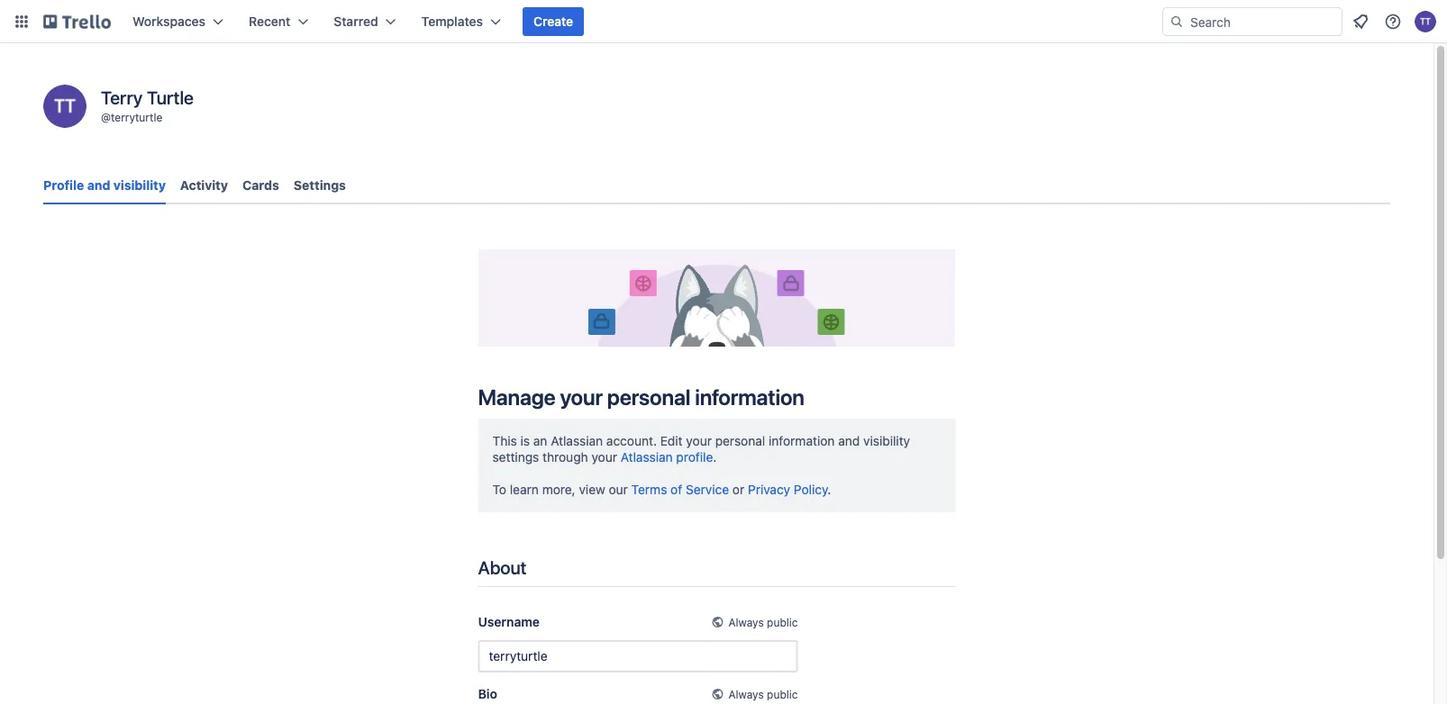 Task type: locate. For each thing, give the bounding box(es) containing it.
1 horizontal spatial .
[[828, 482, 831, 497]]

. to learn more, view our
[[493, 450, 717, 497]]

through
[[543, 450, 588, 465]]

.
[[713, 450, 717, 465], [828, 482, 831, 497]]

information
[[695, 385, 805, 410], [769, 434, 835, 449]]

settings link
[[294, 169, 346, 202]]

personal up account.
[[607, 385, 691, 410]]

personal inside this is an atlassian account. edit your personal information and visibility settings through your
[[715, 434, 765, 449]]

to
[[493, 482, 507, 497]]

0 vertical spatial and
[[87, 178, 110, 193]]

1 horizontal spatial and
[[838, 434, 860, 449]]

0 horizontal spatial visibility
[[113, 178, 166, 193]]

0 vertical spatial atlassian
[[551, 434, 603, 449]]

your up the profile
[[686, 434, 712, 449]]

1 horizontal spatial visibility
[[864, 434, 910, 449]]

0 vertical spatial personal
[[607, 385, 691, 410]]

public
[[767, 616, 798, 629], [767, 688, 798, 701]]

1 public from the top
[[767, 616, 798, 629]]

. inside . to learn more, view our
[[713, 450, 717, 465]]

this
[[493, 434, 517, 449]]

visibility inside "link"
[[113, 178, 166, 193]]

your up through
[[560, 385, 603, 410]]

public for username
[[767, 616, 798, 629]]

information inside this is an atlassian account. edit your personal information and visibility settings through your
[[769, 434, 835, 449]]

terry turtle @ terryturtle
[[101, 87, 194, 123]]

1 vertical spatial always public
[[729, 688, 798, 701]]

username
[[478, 615, 540, 630]]

cards link
[[242, 169, 279, 202]]

learn
[[510, 482, 539, 497]]

of
[[671, 482, 683, 497]]

activity link
[[180, 169, 228, 202]]

1 vertical spatial .
[[828, 482, 831, 497]]

0 vertical spatial public
[[767, 616, 798, 629]]

search image
[[1170, 14, 1184, 29]]

terry turtle (terryturtle) image
[[1415, 11, 1437, 32], [43, 85, 87, 128]]

about
[[478, 557, 527, 578]]

this is an atlassian account. edit your personal information and visibility settings through your
[[493, 434, 910, 465]]

primary element
[[0, 0, 1448, 43]]

. up service
[[713, 450, 717, 465]]

visibility inside this is an atlassian account. edit your personal information and visibility settings through your
[[864, 434, 910, 449]]

. right "privacy"
[[828, 482, 831, 497]]

is
[[521, 434, 530, 449]]

1 vertical spatial and
[[838, 434, 860, 449]]

1 vertical spatial information
[[769, 434, 835, 449]]

atlassian
[[551, 434, 603, 449], [621, 450, 673, 465]]

0 vertical spatial .
[[713, 450, 717, 465]]

1 vertical spatial public
[[767, 688, 798, 701]]

terms
[[632, 482, 667, 497]]

templates
[[422, 14, 483, 29]]

0 vertical spatial always
[[729, 616, 764, 629]]

terryturtle
[[111, 111, 162, 123]]

an
[[533, 434, 548, 449]]

visibility
[[113, 178, 166, 193], [864, 434, 910, 449]]

1 vertical spatial your
[[686, 434, 712, 449]]

our
[[609, 482, 628, 497]]

0 horizontal spatial and
[[87, 178, 110, 193]]

2 public from the top
[[767, 688, 798, 701]]

starred
[[334, 14, 378, 29]]

settings
[[294, 178, 346, 193]]

policy
[[794, 482, 828, 497]]

profile and visibility
[[43, 178, 166, 193]]

manage your personal information
[[478, 385, 805, 410]]

your
[[560, 385, 603, 410], [686, 434, 712, 449], [592, 450, 617, 465]]

1 vertical spatial atlassian
[[621, 450, 673, 465]]

bio
[[478, 687, 497, 702]]

1 always public from the top
[[729, 616, 798, 629]]

recent button
[[238, 7, 319, 36]]

workspaces
[[132, 14, 206, 29]]

templates button
[[411, 7, 512, 36]]

information up this is an atlassian account. edit your personal information and visibility settings through your
[[695, 385, 805, 410]]

back to home image
[[43, 7, 111, 36]]

0 horizontal spatial personal
[[607, 385, 691, 410]]

2 vertical spatial your
[[592, 450, 617, 465]]

1 horizontal spatial personal
[[715, 434, 765, 449]]

public for bio
[[767, 688, 798, 701]]

atlassian down account.
[[621, 450, 673, 465]]

information up policy
[[769, 434, 835, 449]]

atlassian inside this is an atlassian account. edit your personal information and visibility settings through your
[[551, 434, 603, 449]]

account.
[[607, 434, 657, 449]]

1 vertical spatial terry turtle (terryturtle) image
[[43, 85, 87, 128]]

0 vertical spatial visibility
[[113, 178, 166, 193]]

more,
[[542, 482, 576, 497]]

and
[[87, 178, 110, 193], [838, 434, 860, 449]]

atlassian up through
[[551, 434, 603, 449]]

always public for bio
[[729, 688, 798, 701]]

profile
[[676, 450, 713, 465]]

0 horizontal spatial .
[[713, 450, 717, 465]]

0 vertical spatial your
[[560, 385, 603, 410]]

personal up or at right
[[715, 434, 765, 449]]

1 horizontal spatial atlassian
[[621, 450, 673, 465]]

0 vertical spatial always public
[[729, 616, 798, 629]]

edit
[[660, 434, 683, 449]]

Search field
[[1184, 8, 1342, 35]]

terry turtle (terryturtle) image left @ on the left top
[[43, 85, 87, 128]]

2 always public from the top
[[729, 688, 798, 701]]

0 horizontal spatial atlassian
[[551, 434, 603, 449]]

always
[[729, 616, 764, 629], [729, 688, 764, 701]]

0 vertical spatial terry turtle (terryturtle) image
[[1415, 11, 1437, 32]]

and inside "link"
[[87, 178, 110, 193]]

always public
[[729, 616, 798, 629], [729, 688, 798, 701]]

1 horizontal spatial terry turtle (terryturtle) image
[[1415, 11, 1437, 32]]

0 vertical spatial information
[[695, 385, 805, 410]]

your down account.
[[592, 450, 617, 465]]

terry turtle (terryturtle) image right open information menu image
[[1415, 11, 1437, 32]]

1 always from the top
[[729, 616, 764, 629]]

personal
[[607, 385, 691, 410], [715, 434, 765, 449]]

always public for username
[[729, 616, 798, 629]]

2 always from the top
[[729, 688, 764, 701]]

1 vertical spatial always
[[729, 688, 764, 701]]

1 vertical spatial visibility
[[864, 434, 910, 449]]

service
[[686, 482, 729, 497]]

1 vertical spatial personal
[[715, 434, 765, 449]]

turtle
[[147, 87, 194, 108]]



Task type: describe. For each thing, give the bounding box(es) containing it.
atlassian profile
[[621, 450, 713, 465]]

@
[[101, 111, 111, 123]]

workspaces button
[[122, 7, 234, 36]]

view
[[579, 482, 605, 497]]

profile and visibility link
[[43, 169, 166, 205]]

and inside this is an atlassian account. edit your personal information and visibility settings through your
[[838, 434, 860, 449]]

settings
[[493, 450, 539, 465]]

terry
[[101, 87, 143, 108]]

0 notifications image
[[1350, 11, 1372, 32]]

cards
[[242, 178, 279, 193]]

manage
[[478, 385, 556, 410]]

create button
[[523, 7, 584, 36]]

0 horizontal spatial terry turtle (terryturtle) image
[[43, 85, 87, 128]]

privacy policy link
[[748, 482, 828, 497]]

always for bio
[[729, 688, 764, 701]]

terms of service or privacy policy .
[[632, 482, 831, 497]]

starred button
[[323, 7, 407, 36]]

atlassian profile link
[[621, 450, 713, 465]]

or
[[733, 482, 745, 497]]

always for username
[[729, 616, 764, 629]]

terms of service link
[[632, 482, 729, 497]]

create
[[534, 14, 573, 29]]

recent
[[249, 14, 291, 29]]

profile
[[43, 178, 84, 193]]

open information menu image
[[1384, 13, 1403, 31]]

activity
[[180, 178, 228, 193]]

Username text field
[[478, 641, 798, 673]]

privacy
[[748, 482, 791, 497]]



Task type: vqa. For each thing, say whether or not it's contained in the screenshot.
Open information menu image
yes



